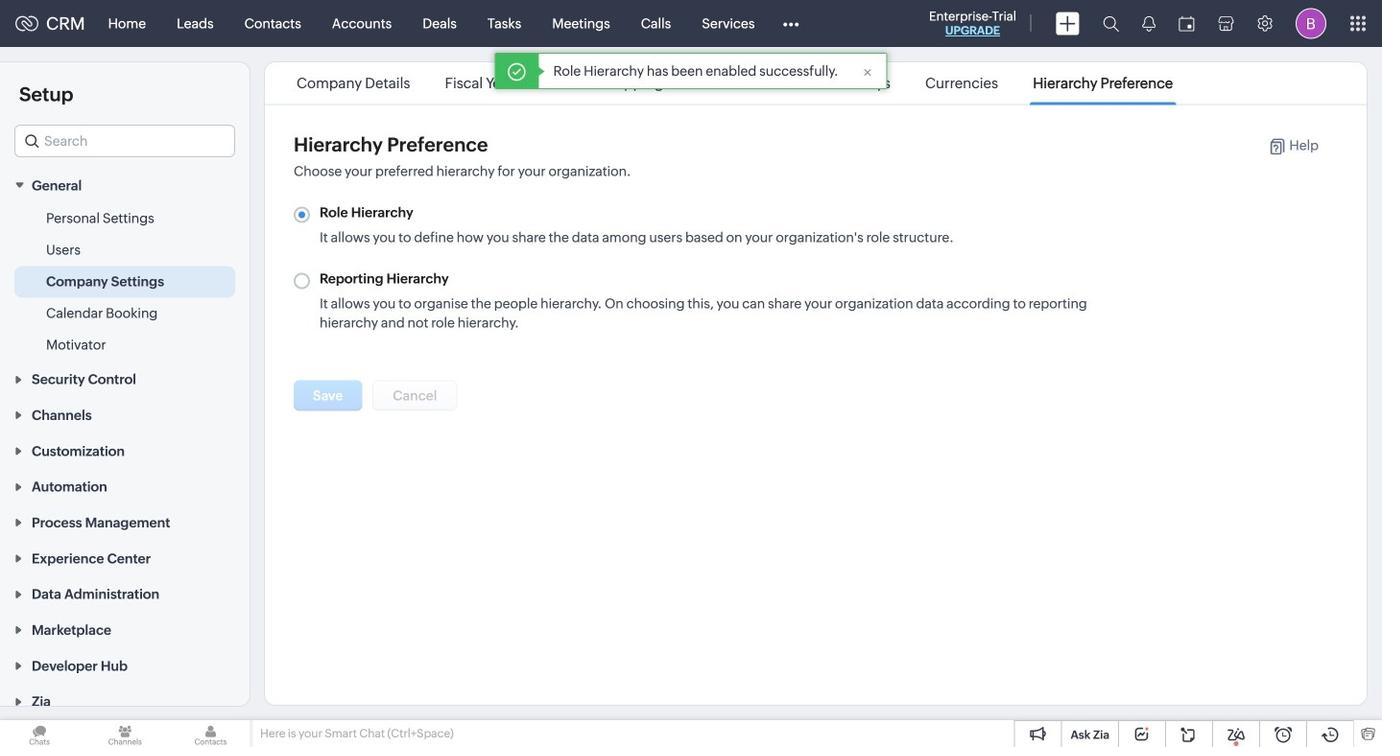 Task type: describe. For each thing, give the bounding box(es) containing it.
create menu image
[[1056, 12, 1080, 35]]

calendar image
[[1179, 16, 1195, 31]]

Search text field
[[15, 126, 234, 156]]

signals element
[[1131, 0, 1167, 47]]

search image
[[1103, 15, 1119, 32]]

signals image
[[1142, 15, 1156, 32]]

contacts image
[[171, 721, 250, 748]]

profile image
[[1296, 8, 1327, 39]]



Task type: vqa. For each thing, say whether or not it's contained in the screenshot.
Demo on the top
no



Task type: locate. For each thing, give the bounding box(es) containing it.
profile element
[[1284, 0, 1338, 47]]

chats image
[[0, 721, 79, 748]]

channels image
[[86, 721, 165, 748]]

create menu element
[[1044, 0, 1091, 47]]

None field
[[14, 125, 235, 157]]

list
[[279, 62, 1191, 104]]

Other Modules field
[[770, 8, 812, 39]]

search element
[[1091, 0, 1131, 47]]

region
[[0, 203, 250, 361]]

logo image
[[15, 16, 38, 31]]



